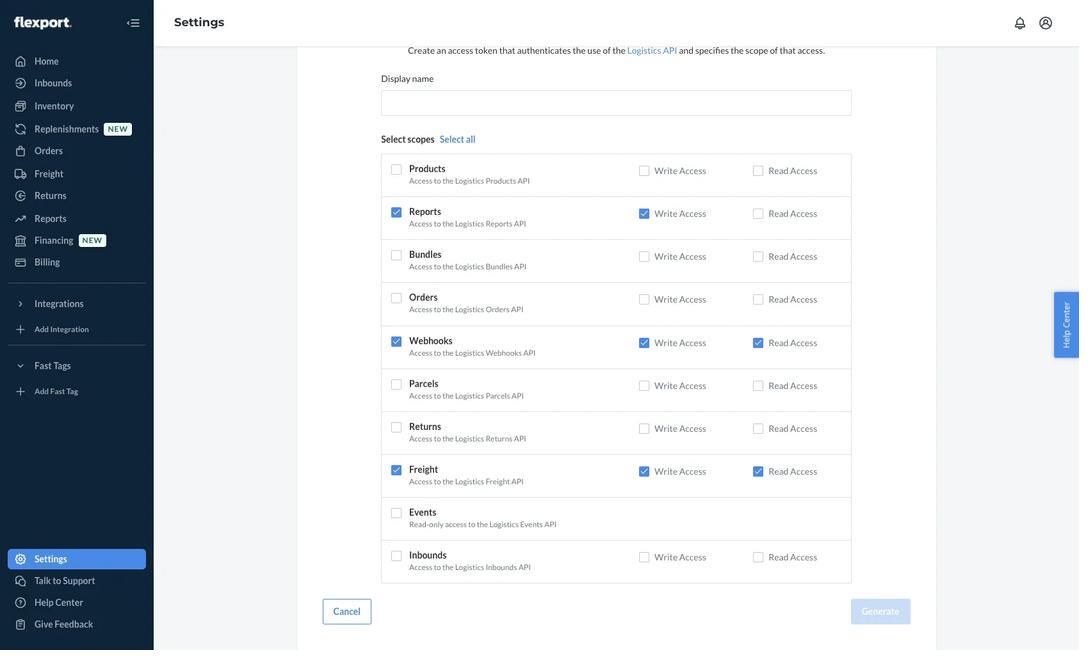 Task type: describe. For each thing, give the bounding box(es) containing it.
add fast tag link
[[8, 382, 146, 402]]

tags
[[53, 361, 71, 372]]

2 of from the left
[[770, 45, 778, 56]]

api for bundles
[[515, 262, 527, 272]]

read access for returns
[[769, 423, 818, 434]]

replenishments
[[35, 124, 99, 135]]

orders link
[[8, 141, 146, 161]]

write for returns
[[655, 423, 678, 434]]

create
[[408, 45, 435, 56]]

write access for inbounds
[[655, 553, 707, 563]]

give feedback
[[35, 620, 93, 630]]

logistics for reports
[[455, 219, 484, 229]]

2 horizontal spatial reports
[[486, 219, 513, 229]]

write access for webhooks
[[655, 337, 707, 348]]

1 horizontal spatial events
[[520, 520, 543, 530]]

bundles access to the logistics bundles api
[[409, 249, 527, 272]]

fast tags button
[[8, 356, 146, 377]]

read access for orders
[[769, 294, 818, 305]]

integrations button
[[8, 294, 146, 315]]

to for orders
[[434, 305, 441, 315]]

scope
[[746, 45, 769, 56]]

write for bundles
[[655, 251, 678, 262]]

read access for bundles
[[769, 251, 818, 262]]

orders for orders
[[35, 145, 63, 156]]

2 vertical spatial returns
[[486, 434, 513, 444]]

to for reports
[[434, 219, 441, 229]]

to for products
[[434, 176, 441, 186]]

1 vertical spatial products
[[486, 176, 516, 186]]

inbounds for inbounds access to the logistics inbounds api
[[409, 551, 447, 561]]

the for parcels
[[443, 391, 454, 401]]

api for returns
[[514, 434, 527, 444]]

products access to the logistics products api
[[409, 163, 530, 186]]

write access for parcels
[[655, 380, 707, 391]]

open notifications image
[[1013, 15, 1028, 31]]

logistics inside events read-only access to the logistics events api
[[490, 520, 519, 530]]

talk
[[35, 576, 51, 587]]

all
[[466, 134, 476, 145]]

cancel
[[334, 607, 361, 618]]

read for returns
[[769, 423, 789, 434]]

integration
[[50, 325, 89, 335]]

0 horizontal spatial settings
[[35, 554, 67, 565]]

add for add fast tag
[[35, 387, 49, 397]]

the left scope
[[731, 45, 744, 56]]

generate button
[[851, 600, 911, 626]]

write access for freight
[[655, 466, 707, 477]]

token
[[475, 45, 498, 56]]

access inside products access to the logistics products api
[[409, 176, 433, 186]]

help center inside help center 'button'
[[1061, 302, 1073, 349]]

access inside events read-only access to the logistics events api
[[445, 520, 467, 530]]

reports link
[[8, 209, 146, 229]]

create an access token that authenticates the use of the logistics api and specifies the scope of that access.
[[408, 45, 825, 56]]

logistics for bundles
[[455, 262, 484, 272]]

read for products
[[769, 165, 789, 176]]

open account menu image
[[1039, 15, 1054, 31]]

billing link
[[8, 252, 146, 273]]

0 vertical spatial events
[[409, 508, 437, 518]]

help center inside help center link
[[35, 598, 83, 609]]

access inside webhooks access to the logistics webhooks api
[[409, 348, 433, 358]]

feedback
[[55, 620, 93, 630]]

inbounds for inbounds
[[35, 78, 72, 88]]

freight for freight
[[35, 169, 63, 179]]

new for financing
[[82, 236, 103, 246]]

1 vertical spatial bundles
[[486, 262, 513, 272]]

new for replenishments
[[108, 125, 128, 134]]

to for freight
[[434, 477, 441, 487]]

2 vertical spatial orders
[[486, 305, 510, 315]]

authenticates
[[517, 45, 571, 56]]

write for parcels
[[655, 380, 678, 391]]

logistics for parcels
[[455, 391, 484, 401]]

read access for parcels
[[769, 380, 818, 391]]

0 vertical spatial parcels
[[409, 379, 439, 389]]

write for inbounds
[[655, 553, 678, 563]]

to for inbounds
[[434, 563, 441, 573]]

write for freight
[[655, 466, 678, 477]]

inventory
[[35, 101, 74, 111]]

select scopes select all
[[381, 134, 476, 145]]

webhooks access to the logistics webhooks api
[[409, 335, 536, 358]]

api for parcels
[[512, 391, 524, 401]]

the inside events read-only access to the logistics events api
[[477, 520, 488, 530]]

the for inbounds
[[443, 563, 454, 573]]

access inside returns access to the logistics returns api
[[409, 434, 433, 444]]

orders for orders access to the logistics orders api
[[409, 292, 438, 303]]

write for orders
[[655, 294, 678, 305]]

inbounds access to the logistics inbounds api
[[409, 551, 531, 573]]

reports for reports
[[35, 213, 67, 224]]

0 vertical spatial settings
[[174, 15, 225, 30]]

give feedback button
[[8, 615, 146, 636]]

api for freight
[[512, 477, 524, 487]]

read access for webhooks
[[769, 337, 818, 348]]

flexport logo image
[[14, 16, 72, 29]]

inbounds link
[[8, 73, 146, 94]]

2 select from the left
[[440, 134, 465, 145]]

0 vertical spatial access
[[448, 45, 474, 56]]

generate
[[862, 607, 900, 618]]

logistics for products
[[455, 176, 484, 186]]

api inside events read-only access to the logistics events api
[[545, 520, 557, 530]]

returns link
[[8, 186, 146, 206]]

add integration link
[[8, 320, 146, 340]]

tag
[[66, 387, 78, 397]]

name
[[412, 73, 434, 84]]

1 of from the left
[[603, 45, 611, 56]]

talk to support button
[[8, 572, 146, 592]]

read for reports
[[769, 208, 789, 219]]

0 horizontal spatial center
[[55, 598, 83, 609]]

to for returns
[[434, 434, 441, 444]]

access inside freight access to the logistics freight api
[[409, 477, 433, 487]]

read for parcels
[[769, 380, 789, 391]]

access inside parcels access to the logistics parcels api
[[409, 391, 433, 401]]

logistics for freight
[[455, 477, 484, 487]]

read for bundles
[[769, 251, 789, 262]]

select all button
[[440, 133, 476, 146]]



Task type: vqa. For each thing, say whether or not it's contained in the screenshot.


Task type: locate. For each thing, give the bounding box(es) containing it.
products up reports access to the logistics reports api
[[486, 176, 516, 186]]

logistics up freight access to the logistics freight api
[[455, 434, 484, 444]]

the up webhooks access to the logistics webhooks api
[[443, 305, 454, 315]]

freight up read- in the left of the page
[[409, 465, 438, 475]]

returns up freight access to the logistics freight api
[[486, 434, 513, 444]]

api inside parcels access to the logistics parcels api
[[512, 391, 524, 401]]

read for orders
[[769, 294, 789, 305]]

0 vertical spatial products
[[409, 163, 446, 174]]

the inside webhooks access to the logistics webhooks api
[[443, 348, 454, 358]]

logistics inside webhooks access to the logistics webhooks api
[[455, 348, 484, 358]]

to inside the 'orders access to the logistics orders api'
[[434, 305, 441, 315]]

to up webhooks access to the logistics webhooks api
[[434, 305, 441, 315]]

write access for products
[[655, 165, 707, 176]]

home
[[35, 56, 59, 67]]

bundles down reports access to the logistics reports api
[[409, 249, 442, 260]]

6 write from the top
[[655, 380, 678, 391]]

billing
[[35, 257, 60, 268]]

0 vertical spatial help
[[1061, 331, 1073, 349]]

0 vertical spatial inbounds
[[35, 78, 72, 88]]

0 horizontal spatial webhooks
[[409, 335, 453, 346]]

the
[[573, 45, 586, 56], [613, 45, 626, 56], [731, 45, 744, 56], [443, 176, 454, 186], [443, 219, 454, 229], [443, 262, 454, 272], [443, 305, 454, 315], [443, 348, 454, 358], [443, 391, 454, 401], [443, 434, 454, 444], [443, 477, 454, 487], [477, 520, 488, 530], [443, 563, 454, 573]]

orders
[[35, 145, 63, 156], [409, 292, 438, 303], [486, 305, 510, 315]]

returns down freight link
[[35, 190, 67, 201]]

the for reports
[[443, 219, 454, 229]]

freight
[[35, 169, 63, 179], [409, 465, 438, 475], [486, 477, 510, 487]]

settings
[[174, 15, 225, 30], [35, 554, 67, 565]]

1 horizontal spatial help center
[[1061, 302, 1073, 349]]

4 read from the top
[[769, 294, 789, 305]]

1 that from the left
[[499, 45, 516, 56]]

financing
[[35, 235, 73, 246]]

0 horizontal spatial returns
[[35, 190, 67, 201]]

logistics for webhooks
[[455, 348, 484, 358]]

inbounds down home
[[35, 78, 72, 88]]

to inside webhooks access to the logistics webhooks api
[[434, 348, 441, 358]]

1 horizontal spatial webhooks
[[486, 348, 522, 358]]

add
[[35, 325, 49, 335], [35, 387, 49, 397]]

access
[[680, 165, 707, 176], [791, 165, 818, 176], [409, 176, 433, 186], [680, 208, 707, 219], [791, 208, 818, 219], [409, 219, 433, 229], [680, 251, 707, 262], [791, 251, 818, 262], [409, 262, 433, 272], [680, 294, 707, 305], [791, 294, 818, 305], [409, 305, 433, 315], [680, 337, 707, 348], [791, 337, 818, 348], [409, 348, 433, 358], [680, 380, 707, 391], [791, 380, 818, 391], [409, 391, 433, 401], [680, 423, 707, 434], [791, 423, 818, 434], [409, 434, 433, 444], [680, 466, 707, 477], [791, 466, 818, 477], [409, 477, 433, 487], [680, 553, 707, 563], [791, 553, 818, 563], [409, 563, 433, 573]]

reports down products access to the logistics products api on the top of the page
[[409, 206, 441, 217]]

1 vertical spatial settings link
[[8, 550, 146, 570]]

0 vertical spatial freight
[[35, 169, 63, 179]]

help center button
[[1055, 293, 1080, 358]]

api for orders
[[511, 305, 524, 315]]

api for inbounds
[[519, 563, 531, 573]]

the up only
[[443, 477, 454, 487]]

of right use at the top of the page
[[603, 45, 611, 56]]

1 vertical spatial events
[[520, 520, 543, 530]]

3 read access from the top
[[769, 251, 818, 262]]

1 horizontal spatial settings link
[[174, 15, 225, 30]]

events
[[409, 508, 437, 518], [520, 520, 543, 530]]

the down only
[[443, 563, 454, 573]]

8 write access from the top
[[655, 466, 707, 477]]

1 vertical spatial center
[[55, 598, 83, 609]]

the up inbounds access to the logistics inbounds api
[[477, 520, 488, 530]]

5 read from the top
[[769, 337, 789, 348]]

read
[[769, 165, 789, 176], [769, 208, 789, 219], [769, 251, 789, 262], [769, 294, 789, 305], [769, 337, 789, 348], [769, 380, 789, 391], [769, 423, 789, 434], [769, 466, 789, 477], [769, 553, 789, 563]]

access.
[[798, 45, 825, 56]]

6 write access from the top
[[655, 380, 707, 391]]

write access for reports
[[655, 208, 707, 219]]

api inside reports access to the logistics reports api
[[514, 219, 527, 229]]

1 horizontal spatial settings
[[174, 15, 225, 30]]

to up freight access to the logistics freight api
[[434, 434, 441, 444]]

1 vertical spatial add
[[35, 387, 49, 397]]

2 add from the top
[[35, 387, 49, 397]]

2 read from the top
[[769, 208, 789, 219]]

1 horizontal spatial orders
[[409, 292, 438, 303]]

the for products
[[443, 176, 454, 186]]

to inside reports access to the logistics reports api
[[434, 219, 441, 229]]

logistics left and
[[628, 45, 662, 56]]

reports up bundles access to the logistics bundles api
[[486, 219, 513, 229]]

bundles up the 'orders access to the logistics orders api'
[[486, 262, 513, 272]]

freight up events read-only access to the logistics events api on the bottom
[[486, 477, 510, 487]]

logistics inside inbounds access to the logistics inbounds api
[[455, 563, 484, 573]]

center
[[1061, 302, 1073, 328], [55, 598, 83, 609]]

logistics up the 'orders access to the logistics orders api'
[[455, 262, 484, 272]]

webhooks
[[409, 335, 453, 346], [486, 348, 522, 358]]

scopes
[[408, 134, 435, 145]]

the up returns access to the logistics returns api
[[443, 391, 454, 401]]

8 write from the top
[[655, 466, 678, 477]]

freight link
[[8, 164, 146, 185]]

inventory link
[[8, 96, 146, 117]]

parcels down webhooks access to the logistics webhooks api
[[409, 379, 439, 389]]

access inside bundles access to the logistics bundles api
[[409, 262, 433, 272]]

add integration
[[35, 325, 89, 335]]

write
[[655, 165, 678, 176], [655, 208, 678, 219], [655, 251, 678, 262], [655, 294, 678, 305], [655, 337, 678, 348], [655, 380, 678, 391], [655, 423, 678, 434], [655, 466, 678, 477], [655, 553, 678, 563]]

0 horizontal spatial new
[[82, 236, 103, 246]]

parcels
[[409, 379, 439, 389], [486, 391, 510, 401]]

1 vertical spatial orders
[[409, 292, 438, 303]]

0 horizontal spatial reports
[[35, 213, 67, 224]]

the for bundles
[[443, 262, 454, 272]]

9 read from the top
[[769, 553, 789, 563]]

webhooks up parcels access to the logistics parcels api
[[486, 348, 522, 358]]

the for orders
[[443, 305, 454, 315]]

orders down replenishments
[[35, 145, 63, 156]]

4 write from the top
[[655, 294, 678, 305]]

1 horizontal spatial center
[[1061, 302, 1073, 328]]

api inside returns access to the logistics returns api
[[514, 434, 527, 444]]

3 write from the top
[[655, 251, 678, 262]]

read for freight
[[769, 466, 789, 477]]

6 read from the top
[[769, 380, 789, 391]]

access right only
[[445, 520, 467, 530]]

parcels up returns access to the logistics returns api
[[486, 391, 510, 401]]

fast
[[35, 361, 52, 372], [50, 387, 65, 397]]

2 write access from the top
[[655, 208, 707, 219]]

to up bundles access to the logistics bundles api
[[434, 219, 441, 229]]

and
[[679, 45, 694, 56]]

fast left tag
[[50, 387, 65, 397]]

api for products
[[518, 176, 530, 186]]

settings link
[[174, 15, 225, 30], [8, 550, 146, 570]]

cancel button
[[323, 600, 372, 626]]

0 horizontal spatial inbounds
[[35, 78, 72, 88]]

the up reports access to the logistics reports api
[[443, 176, 454, 186]]

7 read access from the top
[[769, 423, 818, 434]]

center inside 'button'
[[1061, 302, 1073, 328]]

1 vertical spatial settings
[[35, 554, 67, 565]]

talk to support
[[35, 576, 95, 587]]

5 write access from the top
[[655, 337, 707, 348]]

the up parcels access to the logistics parcels api
[[443, 348, 454, 358]]

display
[[381, 73, 411, 84]]

help inside help center 'button'
[[1061, 331, 1073, 349]]

1 horizontal spatial products
[[486, 176, 516, 186]]

2 vertical spatial freight
[[486, 477, 510, 487]]

home link
[[8, 51, 146, 72]]

0 horizontal spatial bundles
[[409, 249, 442, 260]]

the up freight access to the logistics freight api
[[443, 434, 454, 444]]

read access for reports
[[769, 208, 818, 219]]

0 vertical spatial center
[[1061, 302, 1073, 328]]

to inside freight access to the logistics freight api
[[434, 477, 441, 487]]

new
[[108, 125, 128, 134], [82, 236, 103, 246]]

1 vertical spatial parcels
[[486, 391, 510, 401]]

to inside button
[[53, 576, 61, 587]]

to up parcels access to the logistics parcels api
[[434, 348, 441, 358]]

returns
[[35, 190, 67, 201], [409, 422, 441, 432], [486, 434, 513, 444]]

display name
[[381, 73, 434, 84]]

fast left tags
[[35, 361, 52, 372]]

None checkbox
[[639, 166, 650, 176], [391, 208, 402, 218], [639, 209, 650, 219], [391, 251, 402, 261], [754, 252, 764, 262], [391, 294, 402, 304], [639, 295, 650, 305], [391, 423, 402, 433], [754, 424, 764, 434], [754, 467, 764, 477], [391, 509, 402, 519], [391, 552, 402, 562], [639, 553, 650, 563], [639, 166, 650, 176], [391, 208, 402, 218], [639, 209, 650, 219], [391, 251, 402, 261], [754, 252, 764, 262], [391, 294, 402, 304], [639, 295, 650, 305], [391, 423, 402, 433], [754, 424, 764, 434], [754, 467, 764, 477], [391, 509, 402, 519], [391, 552, 402, 562], [639, 553, 650, 563]]

the for returns
[[443, 434, 454, 444]]

logistics up events read-only access to the logistics events api on the bottom
[[455, 477, 484, 487]]

inbounds
[[35, 78, 72, 88], [409, 551, 447, 561], [486, 563, 517, 573]]

help center link
[[8, 593, 146, 614]]

returns down parcels access to the logistics parcels api
[[409, 422, 441, 432]]

9 write from the top
[[655, 553, 678, 563]]

0 vertical spatial fast
[[35, 361, 52, 372]]

7 read from the top
[[769, 423, 789, 434]]

1 vertical spatial returns
[[409, 422, 441, 432]]

4 read access from the top
[[769, 294, 818, 305]]

write access for bundles
[[655, 251, 707, 262]]

to inside products access to the logistics products api
[[434, 176, 441, 186]]

0 horizontal spatial products
[[409, 163, 446, 174]]

that right token
[[499, 45, 516, 56]]

the inside the 'orders access to the logistics orders api'
[[443, 305, 454, 315]]

an
[[437, 45, 446, 56]]

to inside events read-only access to the logistics events api
[[469, 520, 476, 530]]

the up the 'orders access to the logistics orders api'
[[443, 262, 454, 272]]

0 horizontal spatial orders
[[35, 145, 63, 156]]

api inside products access to the logistics products api
[[518, 176, 530, 186]]

logistics for orders
[[455, 305, 484, 315]]

to inside returns access to the logistics returns api
[[434, 434, 441, 444]]

the left use at the top of the page
[[573, 45, 586, 56]]

write access
[[655, 165, 707, 176], [655, 208, 707, 219], [655, 251, 707, 262], [655, 294, 707, 305], [655, 337, 707, 348], [655, 380, 707, 391], [655, 423, 707, 434], [655, 466, 707, 477], [655, 553, 707, 563]]

the for freight
[[443, 477, 454, 487]]

0 vertical spatial new
[[108, 125, 128, 134]]

1 horizontal spatial of
[[770, 45, 778, 56]]

write access for returns
[[655, 423, 707, 434]]

1 horizontal spatial parcels
[[486, 391, 510, 401]]

access right an at top left
[[448, 45, 474, 56]]

add down fast tags
[[35, 387, 49, 397]]

1 vertical spatial access
[[445, 520, 467, 530]]

access inside the 'orders access to the logistics orders api'
[[409, 305, 433, 315]]

orders up webhooks access to the logistics webhooks api
[[486, 305, 510, 315]]

support
[[63, 576, 95, 587]]

to for webhooks
[[434, 348, 441, 358]]

read for inbounds
[[769, 553, 789, 563]]

1 horizontal spatial new
[[108, 125, 128, 134]]

help inside help center link
[[35, 598, 54, 609]]

1 horizontal spatial bundles
[[486, 262, 513, 272]]

help center
[[1061, 302, 1073, 349], [35, 598, 83, 609]]

logistics up inbounds access to the logistics inbounds api
[[490, 520, 519, 530]]

read access for products
[[769, 165, 818, 176]]

5 write from the top
[[655, 337, 678, 348]]

0 vertical spatial webhooks
[[409, 335, 453, 346]]

logistics up bundles access to the logistics bundles api
[[455, 219, 484, 229]]

logistics up reports access to the logistics reports api
[[455, 176, 484, 186]]

add left integration
[[35, 325, 49, 335]]

1 horizontal spatial that
[[780, 45, 796, 56]]

the inside products access to the logistics products api
[[443, 176, 454, 186]]

logistics for returns
[[455, 434, 484, 444]]

to up returns access to the logistics returns api
[[434, 391, 441, 401]]

logistics inside bundles access to the logistics bundles api
[[455, 262, 484, 272]]

logistics up webhooks access to the logistics webhooks api
[[455, 305, 484, 315]]

0 vertical spatial settings link
[[174, 15, 225, 30]]

read access for freight
[[769, 466, 818, 477]]

specifies
[[696, 45, 729, 56]]

7 write access from the top
[[655, 423, 707, 434]]

to down only
[[434, 563, 441, 573]]

freight for freight access to the logistics freight api
[[409, 465, 438, 475]]

api inside freight access to the logistics freight api
[[512, 477, 524, 487]]

0 horizontal spatial settings link
[[8, 550, 146, 570]]

to down select scopes select all
[[434, 176, 441, 186]]

read access for inbounds
[[769, 553, 818, 563]]

products down select scopes select all
[[409, 163, 446, 174]]

that
[[499, 45, 516, 56], [780, 45, 796, 56]]

1 horizontal spatial freight
[[409, 465, 438, 475]]

the inside returns access to the logistics returns api
[[443, 434, 454, 444]]

select
[[381, 134, 406, 145], [440, 134, 465, 145]]

the inside bundles access to the logistics bundles api
[[443, 262, 454, 272]]

2 horizontal spatial orders
[[486, 305, 510, 315]]

returns for returns
[[35, 190, 67, 201]]

logistics up returns access to the logistics returns api
[[455, 391, 484, 401]]

2 read access from the top
[[769, 208, 818, 219]]

logistics for inbounds
[[455, 563, 484, 573]]

3 write access from the top
[[655, 251, 707, 262]]

access
[[448, 45, 474, 56], [445, 520, 467, 530]]

8 read access from the top
[[769, 466, 818, 477]]

give
[[35, 620, 53, 630]]

the inside reports access to the logistics reports api
[[443, 219, 454, 229]]

add fast tag
[[35, 387, 78, 397]]

select left all
[[440, 134, 465, 145]]

access inside inbounds access to the logistics inbounds api
[[409, 563, 433, 573]]

1 vertical spatial help center
[[35, 598, 83, 609]]

7 write from the top
[[655, 423, 678, 434]]

orders access to the logistics orders api
[[409, 292, 524, 315]]

integrations
[[35, 299, 84, 309]]

read-
[[409, 520, 429, 530]]

1 read from the top
[[769, 165, 789, 176]]

0 vertical spatial orders
[[35, 145, 63, 156]]

reports for reports access to the logistics reports api
[[409, 206, 441, 217]]

logistics inside products access to the logistics products api
[[455, 176, 484, 186]]

api inside bundles access to the logistics bundles api
[[515, 262, 527, 272]]

1 vertical spatial freight
[[409, 465, 438, 475]]

orders down bundles access to the logistics bundles api
[[409, 292, 438, 303]]

0 vertical spatial bundles
[[409, 249, 442, 260]]

logistics up parcels access to the logistics parcels api
[[455, 348, 484, 358]]

to inside parcels access to the logistics parcels api
[[434, 391, 441, 401]]

None checkbox
[[391, 165, 402, 175], [754, 166, 764, 176], [754, 209, 764, 219], [639, 252, 650, 262], [754, 295, 764, 305], [391, 337, 402, 347], [639, 338, 650, 348], [754, 338, 764, 348], [391, 380, 402, 390], [639, 381, 650, 391], [754, 381, 764, 391], [639, 424, 650, 434], [391, 466, 402, 476], [639, 467, 650, 477], [754, 553, 764, 563], [391, 165, 402, 175], [754, 166, 764, 176], [754, 209, 764, 219], [639, 252, 650, 262], [754, 295, 764, 305], [391, 337, 402, 347], [639, 338, 650, 348], [754, 338, 764, 348], [391, 380, 402, 390], [639, 381, 650, 391], [754, 381, 764, 391], [639, 424, 650, 434], [391, 466, 402, 476], [639, 467, 650, 477], [754, 553, 764, 563]]

freight up returns link
[[35, 169, 63, 179]]

0 horizontal spatial help
[[35, 598, 54, 609]]

3 read from the top
[[769, 251, 789, 262]]

to up only
[[434, 477, 441, 487]]

4 write access from the top
[[655, 294, 707, 305]]

to right "talk"
[[53, 576, 61, 587]]

the inside freight access to the logistics freight api
[[443, 477, 454, 487]]

write for webhooks
[[655, 337, 678, 348]]

1 read access from the top
[[769, 165, 818, 176]]

reports
[[409, 206, 441, 217], [35, 213, 67, 224], [486, 219, 513, 229]]

webhooks down the 'orders access to the logistics orders api'
[[409, 335, 453, 346]]

read access
[[769, 165, 818, 176], [769, 208, 818, 219], [769, 251, 818, 262], [769, 294, 818, 305], [769, 337, 818, 348], [769, 380, 818, 391], [769, 423, 818, 434], [769, 466, 818, 477], [769, 553, 818, 563]]

inbounds down only
[[409, 551, 447, 561]]

to inside inbounds access to the logistics inbounds api
[[434, 563, 441, 573]]

1 vertical spatial webhooks
[[486, 348, 522, 358]]

write for products
[[655, 165, 678, 176]]

0 vertical spatial returns
[[35, 190, 67, 201]]

2 horizontal spatial freight
[[486, 477, 510, 487]]

2 write from the top
[[655, 208, 678, 219]]

select left the scopes
[[381, 134, 406, 145]]

1 vertical spatial new
[[82, 236, 103, 246]]

None text field
[[381, 90, 852, 116]]

api inside inbounds access to the logistics inbounds api
[[519, 563, 531, 573]]

logistics down events read-only access to the logistics events api on the bottom
[[455, 563, 484, 573]]

returns for returns access to the logistics returns api
[[409, 422, 441, 432]]

products
[[409, 163, 446, 174], [486, 176, 516, 186]]

the inside parcels access to the logistics parcels api
[[443, 391, 454, 401]]

inbounds down events read-only access to the logistics events api on the bottom
[[486, 563, 517, 573]]

access inside reports access to the logistics reports api
[[409, 219, 433, 229]]

0 horizontal spatial of
[[603, 45, 611, 56]]

api
[[663, 45, 678, 56], [518, 176, 530, 186], [514, 219, 527, 229], [515, 262, 527, 272], [511, 305, 524, 315], [524, 348, 536, 358], [512, 391, 524, 401], [514, 434, 527, 444], [512, 477, 524, 487], [545, 520, 557, 530], [519, 563, 531, 573]]

2 horizontal spatial returns
[[486, 434, 513, 444]]

0 horizontal spatial events
[[409, 508, 437, 518]]

0 horizontal spatial that
[[499, 45, 516, 56]]

logistics api link
[[628, 45, 678, 56]]

1 horizontal spatial reports
[[409, 206, 441, 217]]

freight access to the logistics freight api
[[409, 465, 524, 487]]

logistics
[[628, 45, 662, 56], [455, 176, 484, 186], [455, 219, 484, 229], [455, 262, 484, 272], [455, 305, 484, 315], [455, 348, 484, 358], [455, 391, 484, 401], [455, 434, 484, 444], [455, 477, 484, 487], [490, 520, 519, 530], [455, 563, 484, 573]]

read for webhooks
[[769, 337, 789, 348]]

to inside bundles access to the logistics bundles api
[[434, 262, 441, 272]]

0 horizontal spatial freight
[[35, 169, 63, 179]]

reports up financing
[[35, 213, 67, 224]]

1 select from the left
[[381, 134, 406, 145]]

1 vertical spatial fast
[[50, 387, 65, 397]]

0 horizontal spatial help center
[[35, 598, 83, 609]]

write for reports
[[655, 208, 678, 219]]

parcels access to the logistics parcels api
[[409, 379, 524, 401]]

returns access to the logistics returns api
[[409, 422, 527, 444]]

api for webhooks
[[524, 348, 536, 358]]

1 write from the top
[[655, 165, 678, 176]]

9 read access from the top
[[769, 553, 818, 563]]

use
[[588, 45, 601, 56]]

new down reports link
[[82, 236, 103, 246]]

api inside webhooks access to the logistics webhooks api
[[524, 348, 536, 358]]

logistics inside reports access to the logistics reports api
[[455, 219, 484, 229]]

0 vertical spatial add
[[35, 325, 49, 335]]

reports access to the logistics reports api
[[409, 206, 527, 229]]

0 horizontal spatial parcels
[[409, 379, 439, 389]]

help
[[1061, 331, 1073, 349], [35, 598, 54, 609]]

8 read from the top
[[769, 466, 789, 477]]

2 vertical spatial inbounds
[[486, 563, 517, 573]]

that left access.
[[780, 45, 796, 56]]

1 vertical spatial inbounds
[[409, 551, 447, 561]]

of right scope
[[770, 45, 778, 56]]

the inside inbounds access to the logistics inbounds api
[[443, 563, 454, 573]]

close navigation image
[[126, 15, 141, 31]]

to for bundles
[[434, 262, 441, 272]]

6 read access from the top
[[769, 380, 818, 391]]

logistics inside parcels access to the logistics parcels api
[[455, 391, 484, 401]]

logistics inside returns access to the logistics returns api
[[455, 434, 484, 444]]

0 horizontal spatial select
[[381, 134, 406, 145]]

1 add from the top
[[35, 325, 49, 335]]

fast tags
[[35, 361, 71, 372]]

write access for orders
[[655, 294, 707, 305]]

the right use at the top of the page
[[613, 45, 626, 56]]

0 vertical spatial help center
[[1061, 302, 1073, 349]]

1 horizontal spatial returns
[[409, 422, 441, 432]]

events read-only access to the logistics events api
[[409, 508, 557, 530]]

api for reports
[[514, 219, 527, 229]]

bundles
[[409, 249, 442, 260], [486, 262, 513, 272]]

2 horizontal spatial inbounds
[[486, 563, 517, 573]]

to up the 'orders access to the logistics orders api'
[[434, 262, 441, 272]]

5 read access from the top
[[769, 337, 818, 348]]

fast inside dropdown button
[[35, 361, 52, 372]]

1 write access from the top
[[655, 165, 707, 176]]

api inside the 'orders access to the logistics orders api'
[[511, 305, 524, 315]]

to
[[434, 176, 441, 186], [434, 219, 441, 229], [434, 262, 441, 272], [434, 305, 441, 315], [434, 348, 441, 358], [434, 391, 441, 401], [434, 434, 441, 444], [434, 477, 441, 487], [469, 520, 476, 530], [434, 563, 441, 573], [53, 576, 61, 587]]

1 horizontal spatial help
[[1061, 331, 1073, 349]]

add for add integration
[[35, 325, 49, 335]]

to for parcels
[[434, 391, 441, 401]]

1 horizontal spatial inbounds
[[409, 551, 447, 561]]

of
[[603, 45, 611, 56], [770, 45, 778, 56]]

1 vertical spatial help
[[35, 598, 54, 609]]

the for webhooks
[[443, 348, 454, 358]]

new up orders link at top left
[[108, 125, 128, 134]]

9 write access from the top
[[655, 553, 707, 563]]

only
[[429, 520, 444, 530]]

the up bundles access to the logistics bundles api
[[443, 219, 454, 229]]

logistics inside the 'orders access to the logistics orders api'
[[455, 305, 484, 315]]

2 that from the left
[[780, 45, 796, 56]]

1 horizontal spatial select
[[440, 134, 465, 145]]

to right only
[[469, 520, 476, 530]]

logistics inside freight access to the logistics freight api
[[455, 477, 484, 487]]



